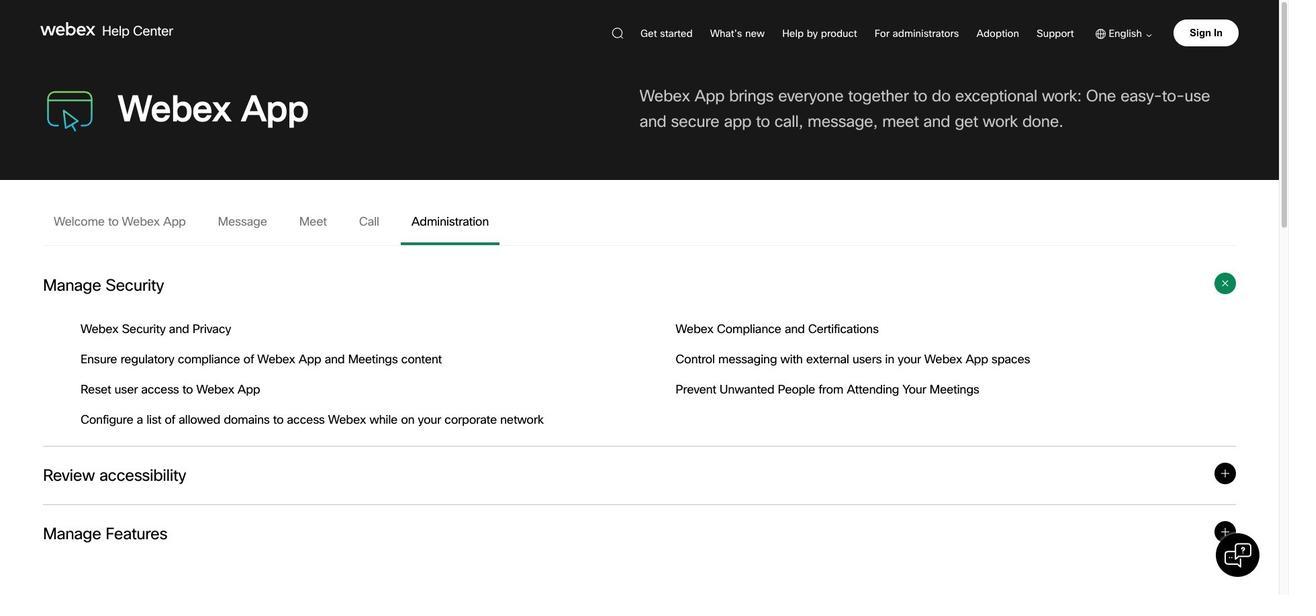 Task type: locate. For each thing, give the bounding box(es) containing it.
search icon image
[[612, 28, 623, 39]]

landing icon image
[[43, 82, 97, 136]]

webex logo image
[[40, 22, 95, 36]]



Task type: describe. For each thing, give the bounding box(es) containing it.
arrow image
[[1143, 34, 1153, 37]]

chat help image
[[1225, 542, 1252, 569]]



Task type: vqa. For each thing, say whether or not it's contained in the screenshot.
"landing icon" at the top left
yes



